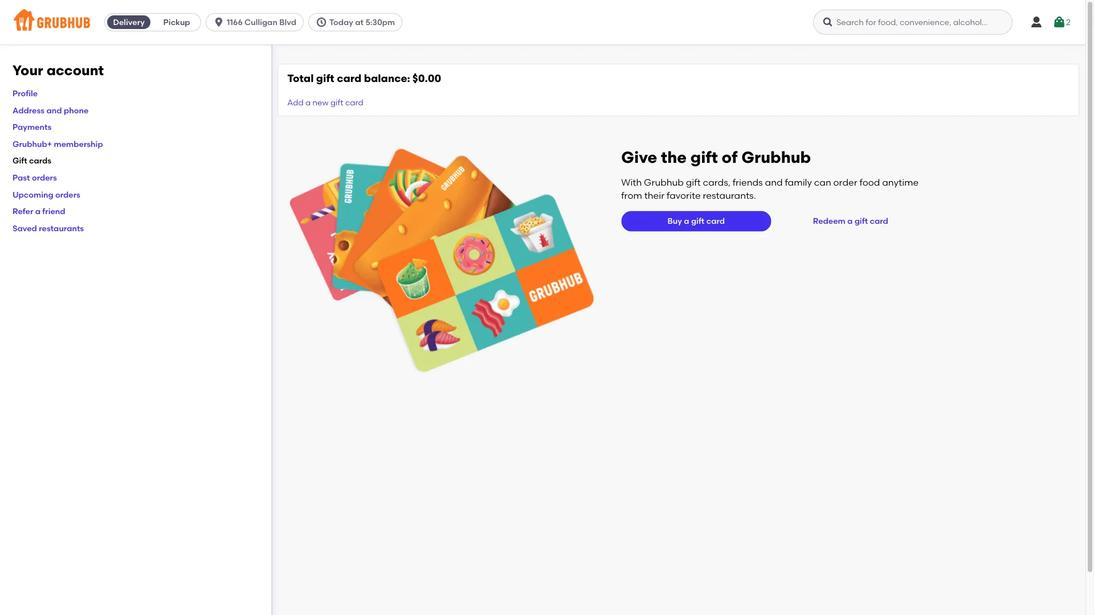 Task type: vqa. For each thing, say whether or not it's contained in the screenshot.
Carrollton "link"
no



Task type: locate. For each thing, give the bounding box(es) containing it.
upcoming orders
[[13, 190, 80, 199]]

orders for upcoming orders
[[55, 190, 80, 199]]

0 vertical spatial and
[[46, 105, 62, 115]]

card up add a new gift card
[[337, 72, 362, 85]]

svg image inside today at 5:30pm button
[[316, 17, 327, 28]]

add
[[287, 98, 304, 108]]

address
[[13, 105, 45, 115]]

card
[[337, 72, 362, 85], [345, 98, 364, 108], [707, 216, 725, 226], [870, 216, 889, 226]]

a for add
[[306, 98, 311, 108]]

grubhub+ membership
[[13, 139, 103, 149]]

svg image
[[1030, 15, 1044, 29], [316, 17, 327, 28]]

card down food
[[870, 216, 889, 226]]

new
[[313, 98, 329, 108]]

svg image inside 1166 culligan blvd button
[[213, 17, 225, 28]]

a for buy
[[684, 216, 689, 226]]

1 horizontal spatial and
[[765, 177, 783, 188]]

grubhub up their
[[644, 177, 684, 188]]

grubhub
[[742, 148, 811, 167], [644, 177, 684, 188]]

svg image for 2
[[1053, 15, 1067, 29]]

0 horizontal spatial svg image
[[213, 17, 225, 28]]

saved
[[13, 223, 37, 233]]

1166
[[227, 17, 243, 27]]

2
[[1067, 17, 1071, 27]]

buy a gift card link
[[621, 211, 771, 232]]

0 horizontal spatial svg image
[[316, 17, 327, 28]]

gift inside with grubhub gift cards, friends and family can order food anytime from their favorite restaurants.
[[686, 177, 701, 188]]

card inside button
[[870, 216, 889, 226]]

1166 culligan blvd button
[[206, 13, 308, 31]]

buy a gift card
[[668, 216, 725, 226]]

gift
[[13, 156, 27, 166]]

address and phone link
[[13, 105, 89, 115]]

from
[[621, 190, 642, 201]]

orders up the friend
[[55, 190, 80, 199]]

svg image inside 2 button
[[1053, 15, 1067, 29]]

gift for give the gift of grubhub
[[691, 148, 718, 167]]

card down 'total gift card balance: $0.00'
[[345, 98, 364, 108]]

0 horizontal spatial grubhub
[[644, 177, 684, 188]]

restaurants.
[[703, 190, 756, 201]]

upcoming
[[13, 190, 53, 199]]

redeem a gift card
[[813, 216, 889, 226]]

svg image left 2 button
[[1030, 15, 1044, 29]]

gift right buy
[[691, 216, 705, 226]]

food
[[860, 177, 880, 188]]

1 horizontal spatial svg image
[[1030, 15, 1044, 29]]

family
[[785, 177, 812, 188]]

their
[[645, 190, 665, 201]]

and left phone
[[46, 105, 62, 115]]

grubhub up with grubhub gift cards, friends and family can order food anytime from their favorite restaurants.
[[742, 148, 811, 167]]

friend
[[42, 207, 65, 216]]

refer a friend
[[13, 207, 65, 216]]

orders up upcoming orders
[[32, 173, 57, 183]]

past orders link
[[13, 173, 57, 183]]

a right buy
[[684, 216, 689, 226]]

gift right the redeem
[[855, 216, 868, 226]]

order
[[834, 177, 858, 188]]

balance:
[[364, 72, 410, 85]]

a for redeem
[[848, 216, 853, 226]]

a left new
[[306, 98, 311, 108]]

add a new gift card
[[287, 98, 364, 108]]

2 horizontal spatial svg image
[[1053, 15, 1067, 29]]

orders
[[32, 173, 57, 183], [55, 190, 80, 199]]

a right the redeem
[[848, 216, 853, 226]]

1 vertical spatial and
[[765, 177, 783, 188]]

past
[[13, 173, 30, 183]]

svg image for 1166 culligan blvd
[[213, 17, 225, 28]]

cards
[[29, 156, 51, 166]]

$0.00
[[413, 72, 441, 85]]

0 vertical spatial orders
[[32, 173, 57, 183]]

delivery button
[[105, 13, 153, 31]]

a
[[306, 98, 311, 108], [35, 207, 40, 216], [684, 216, 689, 226], [848, 216, 853, 226]]

gift
[[316, 72, 334, 85], [331, 98, 343, 108], [691, 148, 718, 167], [686, 177, 701, 188], [691, 216, 705, 226], [855, 216, 868, 226]]

friends
[[733, 177, 763, 188]]

0 vertical spatial grubhub
[[742, 148, 811, 167]]

redeem a gift card button
[[809, 211, 893, 232]]

grubhub inside with grubhub gift cards, friends and family can order food anytime from their favorite restaurants.
[[644, 177, 684, 188]]

svg image
[[1053, 15, 1067, 29], [213, 17, 225, 28], [823, 17, 834, 28]]

1 vertical spatial orders
[[55, 190, 80, 199]]

anytime
[[882, 177, 919, 188]]

Search for food, convenience, alcohol... search field
[[813, 10, 1013, 35]]

gift left of
[[691, 148, 718, 167]]

gift up favorite
[[686, 177, 701, 188]]

0 horizontal spatial and
[[46, 105, 62, 115]]

membership
[[54, 139, 103, 149]]

with
[[621, 177, 642, 188]]

past orders
[[13, 173, 57, 183]]

saved restaurants link
[[13, 223, 84, 233]]

refer
[[13, 207, 33, 216]]

and
[[46, 105, 62, 115], [765, 177, 783, 188]]

gift inside button
[[855, 216, 868, 226]]

svg image left today
[[316, 17, 327, 28]]

phone
[[64, 105, 89, 115]]

a inside button
[[848, 216, 853, 226]]

1 vertical spatial grubhub
[[644, 177, 684, 188]]

and left family
[[765, 177, 783, 188]]

a right refer
[[35, 207, 40, 216]]

the
[[661, 148, 687, 167]]

1 horizontal spatial grubhub
[[742, 148, 811, 167]]



Task type: describe. For each thing, give the bounding box(es) containing it.
gift card image
[[290, 147, 594, 374]]

restaurants
[[39, 223, 84, 233]]

account
[[47, 62, 104, 79]]

today at 5:30pm button
[[308, 13, 407, 31]]

today at 5:30pm
[[329, 17, 395, 27]]

today
[[329, 17, 353, 27]]

refer a friend link
[[13, 207, 65, 216]]

total gift card balance: $0.00
[[287, 72, 441, 85]]

1166 culligan blvd
[[227, 17, 296, 27]]

profile link
[[13, 88, 38, 98]]

address and phone
[[13, 105, 89, 115]]

payments
[[13, 122, 51, 132]]

gift right new
[[331, 98, 343, 108]]

and inside with grubhub gift cards, friends and family can order food anytime from their favorite restaurants.
[[765, 177, 783, 188]]

of
[[722, 148, 738, 167]]

main navigation navigation
[[0, 0, 1086, 44]]

favorite
[[667, 190, 701, 201]]

give the gift of grubhub
[[621, 148, 811, 167]]

a for refer
[[35, 207, 40, 216]]

saved restaurants
[[13, 223, 84, 233]]

pickup
[[163, 17, 190, 27]]

gift up add a new gift card
[[316, 72, 334, 85]]

5:30pm
[[366, 17, 395, 27]]

card down the restaurants.
[[707, 216, 725, 226]]

your account
[[13, 62, 104, 79]]

gift cards
[[13, 156, 51, 166]]

at
[[355, 17, 364, 27]]

with grubhub gift cards, friends and family can order food anytime from their favorite restaurants.
[[621, 177, 919, 201]]

delivery
[[113, 17, 145, 27]]

orders for past orders
[[32, 173, 57, 183]]

blvd
[[279, 17, 296, 27]]

total
[[287, 72, 314, 85]]

give
[[621, 148, 657, 167]]

payments link
[[13, 122, 51, 132]]

gift for buy a gift card
[[691, 216, 705, 226]]

can
[[814, 177, 832, 188]]

culligan
[[245, 17, 278, 27]]

1 horizontal spatial svg image
[[823, 17, 834, 28]]

cards,
[[703, 177, 731, 188]]

gift for with grubhub gift cards, friends and family can order food anytime from their favorite restaurants.
[[686, 177, 701, 188]]

pickup button
[[153, 13, 201, 31]]

grubhub+
[[13, 139, 52, 149]]

grubhub+ membership link
[[13, 139, 103, 149]]

profile
[[13, 88, 38, 98]]

upcoming orders link
[[13, 190, 80, 199]]

your
[[13, 62, 43, 79]]

redeem
[[813, 216, 846, 226]]

2 button
[[1053, 12, 1071, 32]]

gift cards link
[[13, 156, 51, 166]]

gift for redeem a gift card
[[855, 216, 868, 226]]

buy
[[668, 216, 682, 226]]



